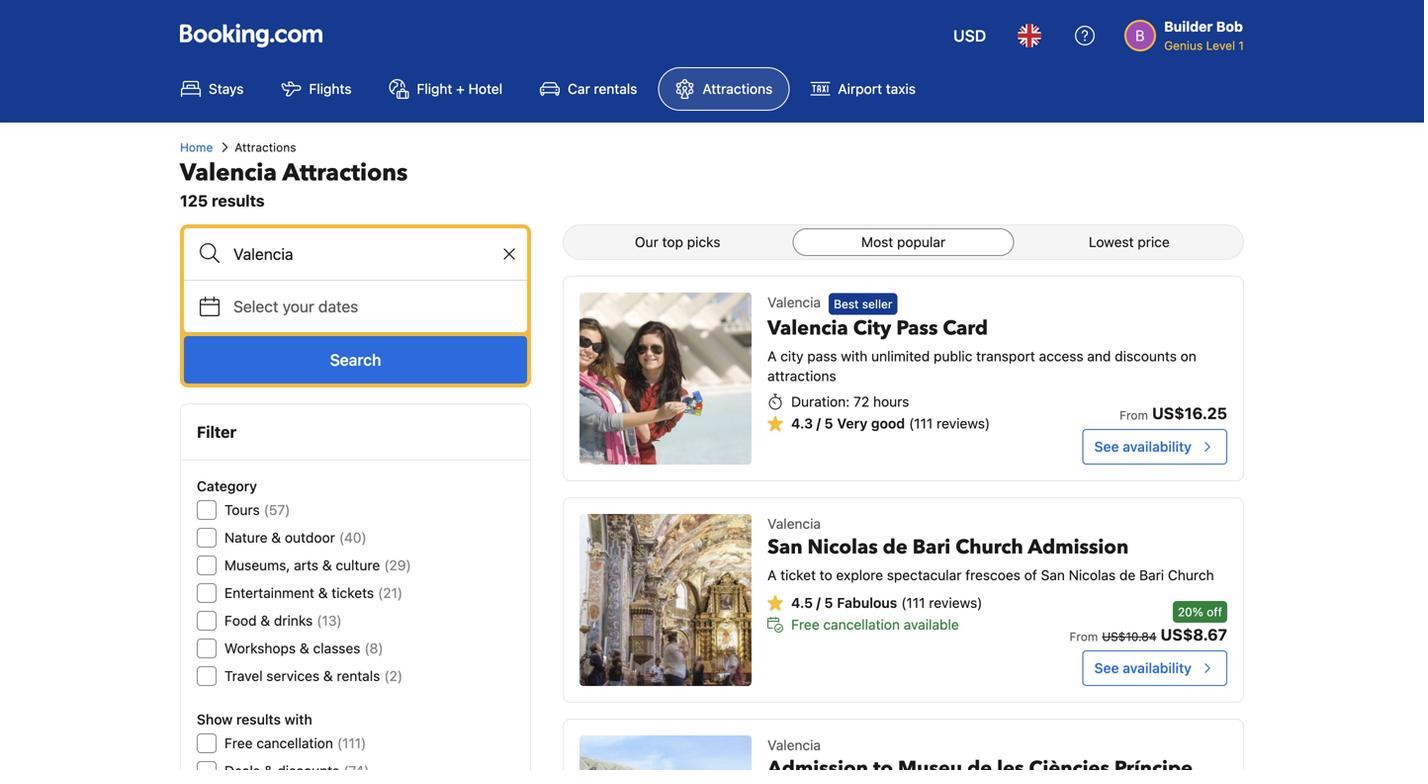 Task type: vqa. For each thing, say whether or not it's contained in the screenshot.
THE RACE-VINE
no



Task type: describe. For each thing, give the bounding box(es) containing it.
& for drinks
[[261, 613, 270, 629]]

builder
[[1165, 18, 1213, 35]]

show
[[197, 712, 233, 728]]

search button
[[184, 336, 527, 384]]

1 vertical spatial reviews)
[[929, 595, 983, 611]]

from us$10.84 us$8.67
[[1070, 626, 1228, 645]]

show results with
[[197, 712, 312, 728]]

travel services & rentals (2)
[[225, 668, 403, 685]]

0 vertical spatial reviews)
[[937, 415, 990, 432]]

access
[[1039, 348, 1084, 364]]

72
[[854, 394, 870, 410]]

(40)
[[339, 530, 367, 546]]

level
[[1207, 39, 1236, 52]]

on
[[1181, 348, 1197, 364]]

best
[[834, 297, 859, 311]]

card
[[943, 315, 988, 342]]

home
[[180, 140, 213, 154]]

valencia city pass card image
[[580, 293, 752, 465]]

dates
[[319, 297, 358, 316]]

0 vertical spatial san
[[768, 534, 803, 561]]

car rentals link
[[523, 67, 654, 111]]

city
[[853, 315, 892, 342]]

see for valencia city pass card
[[1095, 439, 1119, 455]]

workshops
[[225, 641, 296, 657]]

from for us$16.25
[[1120, 409, 1149, 422]]

lowest
[[1089, 234, 1134, 250]]

most popular
[[862, 234, 946, 250]]

free cancellation available
[[792, 617, 959, 633]]

your account menu builder bob genius level 1 element
[[1125, 9, 1252, 54]]

entertainment & tickets (21)
[[225, 585, 403, 601]]

drinks
[[274, 613, 313, 629]]

& right arts
[[322, 557, 332, 574]]

from us$16.25
[[1120, 404, 1228, 423]]

most
[[862, 234, 894, 250]]

1 vertical spatial attractions
[[235, 140, 296, 154]]

entertainment
[[225, 585, 314, 601]]

hotel
[[469, 81, 503, 97]]

flight + hotel
[[417, 81, 503, 97]]

see availability for san nicolas de bari church admission
[[1095, 660, 1192, 677]]

food & drinks (13)
[[225, 613, 342, 629]]

hours
[[873, 394, 910, 410]]

valencia for city
[[768, 315, 849, 342]]

+
[[456, 81, 465, 97]]

services
[[266, 668, 320, 685]]

125
[[180, 191, 208, 210]]

car
[[568, 81, 590, 97]]

classes
[[313, 641, 361, 657]]

0 horizontal spatial rentals
[[337, 668, 380, 685]]

attractions inside 'valencia attractions 125 results'
[[282, 157, 408, 189]]

best seller
[[834, 297, 893, 311]]

cancellation for (111)
[[257, 736, 333, 752]]

us$16.25
[[1152, 404, 1228, 423]]

valencia city pass card a city pass with unlimited public transport access and discounts on attractions
[[768, 315, 1197, 384]]

results inside 'valencia attractions 125 results'
[[212, 191, 265, 210]]

20% off
[[1178, 605, 1223, 619]]

& for outdoor
[[271, 530, 281, 546]]

our
[[635, 234, 659, 250]]

workshops & classes (8)
[[225, 641, 383, 657]]

valencia link
[[563, 719, 1245, 771]]

food
[[225, 613, 257, 629]]

unlimited
[[872, 348, 930, 364]]

/ for 4.5
[[817, 595, 821, 611]]

top
[[662, 234, 684, 250]]

seller
[[862, 297, 893, 311]]

cancellation for available
[[823, 617, 900, 633]]

duration:
[[792, 394, 850, 410]]

fabulous
[[837, 595, 898, 611]]

filter
[[197, 423, 237, 442]]

airport taxis link
[[794, 67, 933, 111]]

museums, arts & culture (29)
[[225, 557, 411, 574]]

public
[[934, 348, 973, 364]]

category
[[197, 478, 257, 495]]

transport
[[977, 348, 1036, 364]]

valencia for san
[[768, 516, 821, 532]]

good
[[871, 415, 905, 432]]

home link
[[180, 139, 213, 156]]

price
[[1138, 234, 1170, 250]]

builder bob genius level 1
[[1165, 18, 1245, 52]]

admission
[[1028, 534, 1129, 561]]

a inside valencia city pass card a city pass with unlimited public transport access and discounts on attractions
[[768, 348, 777, 364]]

nature & outdoor (40)
[[225, 530, 367, 546]]

our top picks
[[635, 234, 721, 250]]

availability for san nicolas de bari church admission
[[1123, 660, 1192, 677]]



Task type: locate. For each thing, give the bounding box(es) containing it.
1 vertical spatial /
[[817, 595, 821, 611]]

1 horizontal spatial cancellation
[[823, 617, 900, 633]]

with up free cancellation (111)
[[285, 712, 312, 728]]

& for classes
[[300, 641, 309, 657]]

1 vertical spatial nicolas
[[1069, 567, 1116, 584]]

bari up from us$10.84 us$8.67
[[1140, 567, 1165, 584]]

availability for valencia city pass card
[[1123, 439, 1192, 455]]

a left ticket
[[768, 567, 777, 584]]

(13)
[[317, 613, 342, 629]]

free cancellation (111)
[[225, 736, 366, 752]]

(29)
[[384, 557, 411, 574]]

tours
[[225, 502, 260, 518]]

us$8.67
[[1161, 626, 1228, 645]]

rentals
[[594, 81, 638, 97], [337, 668, 380, 685]]

2 5 from the top
[[825, 595, 833, 611]]

1 availability from the top
[[1123, 439, 1192, 455]]

from inside from us$16.25
[[1120, 409, 1149, 422]]

san nicolas de bari church admission image
[[580, 514, 752, 687]]

1 horizontal spatial church
[[1168, 567, 1215, 584]]

flight
[[417, 81, 453, 97]]

0 horizontal spatial bari
[[913, 534, 951, 561]]

stays
[[209, 81, 244, 97]]

church up frescoes
[[956, 534, 1024, 561]]

see for san nicolas de bari church admission
[[1095, 660, 1119, 677]]

de
[[883, 534, 908, 561], [1120, 567, 1136, 584]]

/ right 4.5
[[817, 595, 821, 611]]

1 vertical spatial results
[[236, 712, 281, 728]]

car rentals
[[568, 81, 638, 97]]

duration: 72 hours
[[792, 394, 910, 410]]

0 horizontal spatial cancellation
[[257, 736, 333, 752]]

popular
[[897, 234, 946, 250]]

1 vertical spatial 5
[[825, 595, 833, 611]]

church up 20%
[[1168, 567, 1215, 584]]

0 vertical spatial free
[[792, 617, 820, 633]]

2 availability from the top
[[1123, 660, 1192, 677]]

stays link
[[164, 67, 261, 111]]

rentals right car
[[594, 81, 638, 97]]

1
[[1239, 39, 1245, 52]]

and
[[1088, 348, 1111, 364]]

1 horizontal spatial bari
[[1140, 567, 1165, 584]]

5 for 4.5 / 5
[[825, 595, 833, 611]]

0 vertical spatial attractions
[[703, 81, 773, 97]]

0 vertical spatial church
[[956, 534, 1024, 561]]

1 vertical spatial cancellation
[[257, 736, 333, 752]]

admission to museu de les ciències príncipe felipe image
[[580, 736, 752, 771]]

arts
[[294, 557, 319, 574]]

taxis
[[886, 81, 916, 97]]

cancellation down show results with
[[257, 736, 333, 752]]

Where are you going? search field
[[184, 229, 527, 280]]

1 vertical spatial bari
[[1140, 567, 1165, 584]]

see down and
[[1095, 439, 1119, 455]]

0 horizontal spatial with
[[285, 712, 312, 728]]

0 vertical spatial rentals
[[594, 81, 638, 97]]

museums,
[[225, 557, 290, 574]]

attractions link
[[658, 67, 790, 111]]

valencia for attractions
[[180, 157, 277, 189]]

1 horizontal spatial nicolas
[[1069, 567, 1116, 584]]

see availability down from us$16.25
[[1095, 439, 1192, 455]]

1 / from the top
[[817, 415, 821, 432]]

picks
[[687, 234, 721, 250]]

see availability
[[1095, 439, 1192, 455], [1095, 660, 1192, 677]]

/
[[817, 415, 821, 432], [817, 595, 821, 611]]

from inside from us$10.84 us$8.67
[[1070, 630, 1098, 644]]

0 vertical spatial results
[[212, 191, 265, 210]]

pass
[[808, 348, 837, 364]]

1 vertical spatial see
[[1095, 660, 1119, 677]]

0 vertical spatial availability
[[1123, 439, 1192, 455]]

from left us$16.25
[[1120, 409, 1149, 422]]

availability down from us$16.25
[[1123, 439, 1192, 455]]

ticket
[[781, 567, 816, 584]]

free for free cancellation available
[[792, 617, 820, 633]]

search
[[330, 351, 381, 369]]

us$10.84
[[1102, 630, 1157, 644]]

1 vertical spatial de
[[1120, 567, 1136, 584]]

0 vertical spatial with
[[841, 348, 868, 364]]

(21)
[[378, 585, 403, 601]]

& up travel services & rentals (2)
[[300, 641, 309, 657]]

5 for 4.3 / 5
[[825, 415, 833, 432]]

1 see from the top
[[1095, 439, 1119, 455]]

2 see availability from the top
[[1095, 660, 1192, 677]]

from for us$10.84
[[1070, 630, 1098, 644]]

cancellation down fabulous
[[823, 617, 900, 633]]

from left us$10.84 at the right
[[1070, 630, 1098, 644]]

a inside valencia san nicolas de bari church admission a ticket to explore spectacular frescoes of san nicolas de bari church
[[768, 567, 777, 584]]

0 vertical spatial 5
[[825, 415, 833, 432]]

attractions
[[703, 81, 773, 97], [235, 140, 296, 154], [282, 157, 408, 189]]

1 horizontal spatial rentals
[[594, 81, 638, 97]]

5 right 4.5
[[825, 595, 833, 611]]

bari up spectacular
[[913, 534, 951, 561]]

nicolas down the admission
[[1069, 567, 1116, 584]]

(111 up available
[[902, 595, 925, 611]]

reviews) down public
[[937, 415, 990, 432]]

0 horizontal spatial church
[[956, 534, 1024, 561]]

valencia san nicolas de bari church admission a ticket to explore spectacular frescoes of san nicolas de bari church
[[768, 516, 1215, 584]]

0 horizontal spatial from
[[1070, 630, 1098, 644]]

0 horizontal spatial free
[[225, 736, 253, 752]]

frescoes
[[966, 567, 1021, 584]]

0 horizontal spatial de
[[883, 534, 908, 561]]

5
[[825, 415, 833, 432], [825, 595, 833, 611]]

2 vertical spatial attractions
[[282, 157, 408, 189]]

& down classes
[[323, 668, 333, 685]]

1 horizontal spatial san
[[1041, 567, 1065, 584]]

(111
[[909, 415, 933, 432], [902, 595, 925, 611]]

0 vertical spatial a
[[768, 348, 777, 364]]

reviews)
[[937, 415, 990, 432], [929, 595, 983, 611]]

1 horizontal spatial from
[[1120, 409, 1149, 422]]

(8)
[[364, 641, 383, 657]]

1 vertical spatial san
[[1041, 567, 1065, 584]]

1 vertical spatial availability
[[1123, 660, 1192, 677]]

5 down duration:
[[825, 415, 833, 432]]

0 vertical spatial nicolas
[[808, 534, 878, 561]]

4.3 / 5 very good (111 reviews)
[[792, 415, 990, 432]]

tours (57)
[[225, 502, 290, 518]]

& down (57)
[[271, 530, 281, 546]]

0 vertical spatial see
[[1095, 439, 1119, 455]]

/ right 4.3
[[817, 415, 821, 432]]

san up ticket
[[768, 534, 803, 561]]

airport taxis
[[838, 81, 916, 97]]

0 vertical spatial see availability
[[1095, 439, 1192, 455]]

see availability for valencia city pass card
[[1095, 439, 1192, 455]]

1 a from the top
[[768, 348, 777, 364]]

reviews) up available
[[929, 595, 983, 611]]

with inside valencia city pass card a city pass with unlimited public transport access and discounts on attractions
[[841, 348, 868, 364]]

0 vertical spatial from
[[1120, 409, 1149, 422]]

1 vertical spatial rentals
[[337, 668, 380, 685]]

1 5 from the top
[[825, 415, 833, 432]]

your
[[283, 297, 314, 316]]

1 vertical spatial church
[[1168, 567, 1215, 584]]

2 see from the top
[[1095, 660, 1119, 677]]

de up spectacular
[[883, 534, 908, 561]]

1 horizontal spatial with
[[841, 348, 868, 364]]

free
[[792, 617, 820, 633], [225, 736, 253, 752]]

(2)
[[384, 668, 403, 685]]

explore
[[836, 567, 883, 584]]

city
[[781, 348, 804, 364]]

/ for 4.3
[[817, 415, 821, 432]]

valencia inside valencia link
[[768, 738, 821, 754]]

1 horizontal spatial free
[[792, 617, 820, 633]]

& down museums, arts & culture (29)
[[318, 585, 328, 601]]

1 vertical spatial from
[[1070, 630, 1098, 644]]

free for free cancellation (111)
[[225, 736, 253, 752]]

san right of
[[1041, 567, 1065, 584]]

flight + hotel link
[[372, 67, 519, 111]]

free down 4.5
[[792, 617, 820, 633]]

availability down from us$10.84 us$8.67
[[1123, 660, 1192, 677]]

discounts
[[1115, 348, 1177, 364]]

airport
[[838, 81, 882, 97]]

see down us$10.84 at the right
[[1095, 660, 1119, 677]]

1 vertical spatial see availability
[[1095, 660, 1192, 677]]

genius
[[1165, 39, 1203, 52]]

church
[[956, 534, 1024, 561], [1168, 567, 1215, 584]]

valencia inside 'valencia attractions 125 results'
[[180, 157, 277, 189]]

4.5 / 5 fabulous (111 reviews)
[[792, 595, 983, 611]]

0 horizontal spatial san
[[768, 534, 803, 561]]

results right 125 at the top left
[[212, 191, 265, 210]]

4.3
[[792, 415, 813, 432]]

1 horizontal spatial de
[[1120, 567, 1136, 584]]

a
[[768, 348, 777, 364], [768, 567, 777, 584]]

off
[[1207, 605, 1223, 619]]

de down the admission
[[1120, 567, 1136, 584]]

4.5
[[792, 595, 813, 611]]

a left city on the right top of page
[[768, 348, 777, 364]]

available
[[904, 617, 959, 633]]

valencia inside valencia city pass card a city pass with unlimited public transport access and discounts on attractions
[[768, 315, 849, 342]]

with right pass
[[841, 348, 868, 364]]

flights
[[309, 81, 352, 97]]

rentals down "(8)"
[[337, 668, 380, 685]]

2 a from the top
[[768, 567, 777, 584]]

results up free cancellation (111)
[[236, 712, 281, 728]]

bob
[[1217, 18, 1243, 35]]

valencia attractions 125 results
[[180, 157, 408, 210]]

& for tickets
[[318, 585, 328, 601]]

booking.com image
[[180, 24, 323, 47]]

1 see availability from the top
[[1095, 439, 1192, 455]]

0 vertical spatial (111
[[909, 415, 933, 432]]

free down show results with
[[225, 736, 253, 752]]

attractions inside attractions link
[[703, 81, 773, 97]]

0 horizontal spatial nicolas
[[808, 534, 878, 561]]

see availability down from us$10.84 us$8.67
[[1095, 660, 1192, 677]]

(111 right good
[[909, 415, 933, 432]]

0 vertical spatial cancellation
[[823, 617, 900, 633]]

culture
[[336, 557, 380, 574]]

(57)
[[264, 502, 290, 518]]

1 vertical spatial a
[[768, 567, 777, 584]]

very
[[837, 415, 868, 432]]

& right "food"
[[261, 613, 270, 629]]

flights link
[[265, 67, 368, 111]]

nicolas
[[808, 534, 878, 561], [1069, 567, 1116, 584]]

usd button
[[942, 12, 998, 59]]

nicolas up to
[[808, 534, 878, 561]]

2 / from the top
[[817, 595, 821, 611]]

usd
[[954, 26, 987, 45]]

20%
[[1178, 605, 1204, 619]]

valencia inside valencia san nicolas de bari church admission a ticket to explore spectacular frescoes of san nicolas de bari church
[[768, 516, 821, 532]]

0 vertical spatial bari
[[913, 534, 951, 561]]

valencia
[[180, 157, 277, 189], [768, 294, 821, 311], [768, 315, 849, 342], [768, 516, 821, 532], [768, 738, 821, 754]]

attractions
[[768, 368, 837, 384]]

select
[[233, 297, 279, 316]]

1 vertical spatial free
[[225, 736, 253, 752]]

nature
[[225, 530, 268, 546]]

0 vertical spatial de
[[883, 534, 908, 561]]

1 vertical spatial (111
[[902, 595, 925, 611]]

travel
[[225, 668, 263, 685]]

0 vertical spatial /
[[817, 415, 821, 432]]

availability
[[1123, 439, 1192, 455], [1123, 660, 1192, 677]]

tickets
[[332, 585, 374, 601]]

1 vertical spatial with
[[285, 712, 312, 728]]

select your dates
[[233, 297, 358, 316]]



